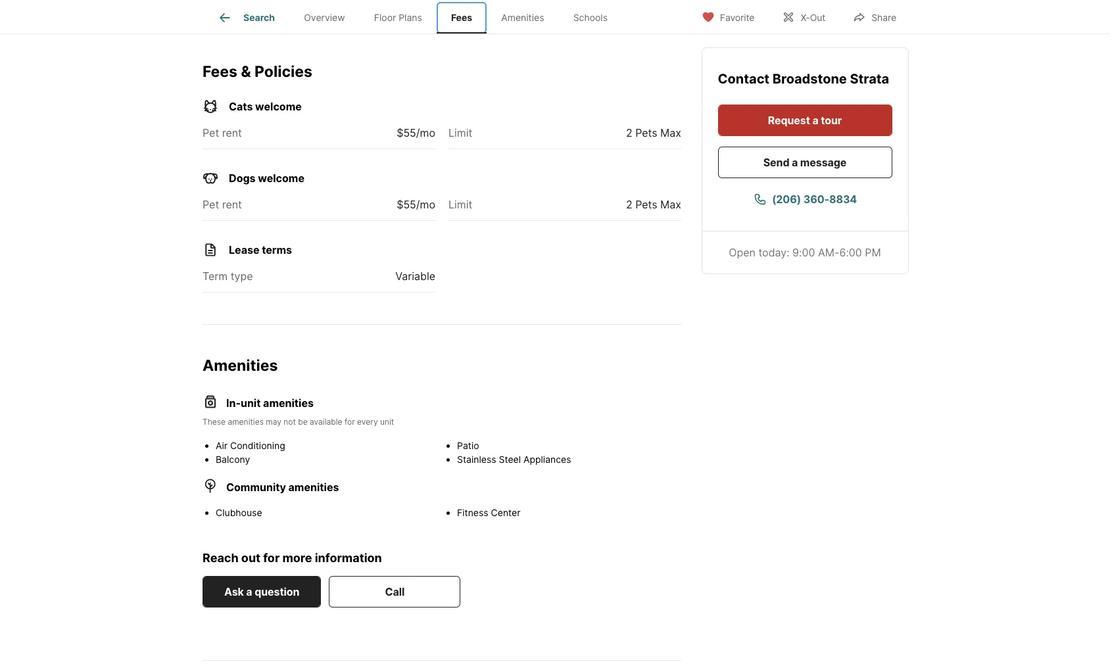Task type: vqa. For each thing, say whether or not it's contained in the screenshot.
topmost WITH
no



Task type: locate. For each thing, give the bounding box(es) containing it.
call link
[[329, 576, 461, 608]]

1 rent from the top
[[222, 126, 242, 139]]

be
[[298, 417, 308, 427]]

share button
[[842, 3, 908, 30]]

1 pet from the top
[[203, 126, 219, 139]]

x-out button
[[771, 3, 837, 30]]

for
[[345, 417, 355, 427], [263, 551, 280, 565]]

1 vertical spatial pet
[[203, 198, 219, 211]]

fees left &
[[203, 62, 237, 81]]

a for request
[[813, 114, 819, 127]]

amenities for these
[[228, 417, 264, 427]]

2 vertical spatial a
[[246, 585, 252, 599]]

pet for cats welcome
[[203, 126, 219, 139]]

0 horizontal spatial a
[[246, 585, 252, 599]]

2 max from the top
[[660, 198, 681, 211]]

request a tour button
[[718, 105, 893, 136]]

1 vertical spatial unit
[[380, 417, 394, 427]]

a right send
[[792, 156, 798, 169]]

fees tab
[[437, 2, 487, 34]]

unit
[[241, 396, 261, 409], [380, 417, 394, 427]]

2 pets max for dogs welcome
[[626, 198, 681, 211]]

limit
[[449, 126, 472, 139], [449, 198, 472, 211]]

air conditioning balcony
[[216, 440, 285, 465]]

1 vertical spatial rent
[[222, 198, 242, 211]]

in-
[[226, 396, 241, 409]]

(206) 360-8834 button
[[718, 184, 893, 215]]

0 vertical spatial $55/mo
[[397, 126, 435, 139]]

floor plans tab
[[360, 2, 437, 34]]

1 horizontal spatial a
[[792, 156, 798, 169]]

1 horizontal spatial amenities
[[501, 12, 544, 23]]

a
[[813, 114, 819, 127], [792, 156, 798, 169], [246, 585, 252, 599]]

0 vertical spatial amenities
[[501, 12, 544, 23]]

patio
[[457, 440, 479, 451]]

0 horizontal spatial unit
[[241, 396, 261, 409]]

2 2 pets max from the top
[[626, 198, 681, 211]]

patio stainless steel appliances
[[457, 440, 571, 465]]

amenities up in-
[[203, 356, 278, 375]]

may
[[266, 417, 282, 427]]

2 pets max for cats welcome
[[626, 126, 681, 139]]

tab list
[[203, 0, 633, 34]]

8834
[[829, 193, 857, 206]]

a left tour
[[813, 114, 819, 127]]

for left every
[[345, 417, 355, 427]]

2 vertical spatial amenities
[[288, 480, 339, 494]]

max
[[660, 126, 681, 139], [660, 198, 681, 211]]

dogs welcome
[[229, 172, 305, 185]]

2 for cats welcome
[[626, 126, 633, 139]]

these amenities may not be available for every unit
[[203, 417, 394, 427]]

welcome right dogs
[[258, 172, 305, 185]]

fees inside "tab"
[[451, 12, 472, 23]]

for right out
[[263, 551, 280, 565]]

a for send
[[792, 156, 798, 169]]

$55/mo for cats welcome
[[397, 126, 435, 139]]

2 2 from the top
[[626, 198, 633, 211]]

open
[[729, 246, 756, 259]]

schools
[[573, 12, 608, 23]]

a for ask
[[246, 585, 252, 599]]

schools tab
[[559, 2, 622, 34]]

1 vertical spatial $55/mo
[[397, 198, 435, 211]]

0 vertical spatial pet rent
[[203, 126, 242, 139]]

pet rent down cats
[[203, 126, 242, 139]]

tour
[[821, 114, 842, 127]]

dogs
[[229, 172, 256, 185]]

pet for dogs welcome
[[203, 198, 219, 211]]

amenities tab
[[487, 2, 559, 34]]

in-unit amenities
[[226, 396, 314, 409]]

1 vertical spatial max
[[660, 198, 681, 211]]

2 pet from the top
[[203, 198, 219, 211]]

fees right plans
[[451, 12, 472, 23]]

contact broadstone strata
[[718, 71, 890, 87]]

pets
[[636, 126, 658, 139], [636, 198, 658, 211]]

1 2 pets max from the top
[[626, 126, 681, 139]]

variable
[[395, 270, 435, 283]]

amenities
[[501, 12, 544, 23], [203, 356, 278, 375]]

a inside button
[[792, 156, 798, 169]]

2 horizontal spatial a
[[813, 114, 819, 127]]

1 horizontal spatial unit
[[380, 417, 394, 427]]

2 pets from the top
[[636, 198, 658, 211]]

welcome down policies
[[255, 100, 302, 113]]

unit right every
[[380, 417, 394, 427]]

1 vertical spatial limit
[[449, 198, 472, 211]]

1 $55/mo from the top
[[397, 126, 435, 139]]

lease
[[229, 243, 259, 256]]

1 vertical spatial pets
[[636, 198, 658, 211]]

pet rent down dogs
[[203, 198, 242, 211]]

send a message
[[764, 156, 847, 169]]

overview tab
[[290, 2, 360, 34]]

favorite button
[[691, 3, 766, 30]]

fitness
[[457, 507, 488, 518]]

rent
[[222, 126, 242, 139], [222, 198, 242, 211]]

0 vertical spatial pets
[[636, 126, 658, 139]]

appliances
[[524, 454, 571, 465]]

2 pet rent from the top
[[203, 198, 242, 211]]

unit up conditioning
[[241, 396, 261, 409]]

1 pet rent from the top
[[203, 126, 242, 139]]

1 vertical spatial amenities
[[203, 356, 278, 375]]

(206) 360-8834
[[772, 193, 857, 206]]

rent down dogs
[[222, 198, 242, 211]]

amenities up not
[[263, 396, 314, 409]]

1 pets from the top
[[636, 126, 658, 139]]

amenities right community
[[288, 480, 339, 494]]

1 vertical spatial pet rent
[[203, 198, 242, 211]]

amenities
[[263, 396, 314, 409], [228, 417, 264, 427], [288, 480, 339, 494]]

limit for cats welcome
[[449, 126, 472, 139]]

0 vertical spatial welcome
[[255, 100, 302, 113]]

reach out for more information
[[203, 551, 382, 565]]

0 horizontal spatial fees
[[203, 62, 237, 81]]

1 vertical spatial 2
[[626, 198, 633, 211]]

welcome
[[255, 100, 302, 113], [258, 172, 305, 185]]

$55/mo
[[397, 126, 435, 139], [397, 198, 435, 211]]

ask
[[224, 585, 244, 599]]

fees
[[451, 12, 472, 23], [203, 62, 237, 81]]

0 vertical spatial pet
[[203, 126, 219, 139]]

available
[[310, 417, 342, 427]]

information
[[315, 551, 382, 565]]

1 vertical spatial a
[[792, 156, 798, 169]]

1 limit from the top
[[449, 126, 472, 139]]

rent for dogs welcome
[[222, 198, 242, 211]]

community
[[226, 480, 286, 494]]

0 vertical spatial 2 pets max
[[626, 126, 681, 139]]

send
[[764, 156, 790, 169]]

2 rent from the top
[[222, 198, 242, 211]]

term
[[203, 270, 228, 283]]

1 horizontal spatial fees
[[451, 12, 472, 23]]

rent for cats welcome
[[222, 126, 242, 139]]

2 pets max
[[626, 126, 681, 139], [626, 198, 681, 211]]

0 horizontal spatial for
[[263, 551, 280, 565]]

question
[[255, 585, 299, 599]]

0 vertical spatial rent
[[222, 126, 242, 139]]

a right ask
[[246, 585, 252, 599]]

2 limit from the top
[[449, 198, 472, 211]]

9:00
[[793, 246, 816, 259]]

0 vertical spatial 2
[[626, 126, 633, 139]]

amenities down in-
[[228, 417, 264, 427]]

2 $55/mo from the top
[[397, 198, 435, 211]]

0 vertical spatial limit
[[449, 126, 472, 139]]

1 vertical spatial amenities
[[228, 417, 264, 427]]

rent down cats
[[222, 126, 242, 139]]

2
[[626, 126, 633, 139], [626, 198, 633, 211]]

1 max from the top
[[660, 126, 681, 139]]

1 vertical spatial 2 pets max
[[626, 198, 681, 211]]

0 vertical spatial max
[[660, 126, 681, 139]]

1 vertical spatial welcome
[[258, 172, 305, 185]]

open today: 9:00 am-6:00 pm
[[729, 246, 882, 259]]

fees for fees
[[451, 12, 472, 23]]

stainless
[[457, 454, 496, 465]]

0 vertical spatial fees
[[451, 12, 472, 23]]

1 2 from the top
[[626, 126, 633, 139]]

1 vertical spatial fees
[[203, 62, 237, 81]]

pet rent
[[203, 126, 242, 139], [203, 198, 242, 211]]

0 vertical spatial a
[[813, 114, 819, 127]]

amenities right fees "tab" at the left top
[[501, 12, 544, 23]]

1 horizontal spatial for
[[345, 417, 355, 427]]

max for cats welcome
[[660, 126, 681, 139]]



Task type: describe. For each thing, give the bounding box(es) containing it.
cats
[[229, 100, 253, 113]]

request a tour
[[768, 114, 842, 127]]

plans
[[399, 12, 422, 23]]

fitness center
[[457, 507, 521, 518]]

amenities for community
[[288, 480, 339, 494]]

ask a question button
[[203, 576, 321, 608]]

share
[[872, 12, 897, 23]]

floor
[[374, 12, 396, 23]]

favorite
[[720, 12, 755, 23]]

pet rent for cats welcome
[[203, 126, 242, 139]]

am-
[[819, 246, 840, 259]]

center
[[491, 507, 521, 518]]

call
[[385, 585, 405, 599]]

pm
[[865, 246, 882, 259]]

air
[[216, 440, 228, 451]]

call button
[[329, 576, 461, 608]]

every
[[357, 417, 378, 427]]

0 vertical spatial amenities
[[263, 396, 314, 409]]

6:00
[[840, 246, 863, 259]]

term type
[[203, 270, 253, 283]]

lease terms
[[229, 243, 292, 256]]

policies
[[255, 62, 312, 81]]

0 vertical spatial unit
[[241, 396, 261, 409]]

welcome for cats welcome
[[255, 100, 302, 113]]

search
[[243, 12, 275, 23]]

welcome for dogs welcome
[[258, 172, 305, 185]]

reach
[[203, 551, 239, 565]]

broadstone
[[773, 71, 847, 87]]

$55/mo for dogs welcome
[[397, 198, 435, 211]]

x-
[[801, 12, 810, 23]]

terms
[[262, 243, 292, 256]]

out
[[810, 12, 826, 23]]

cats welcome
[[229, 100, 302, 113]]

max for dogs welcome
[[660, 198, 681, 211]]

pets for cats welcome
[[636, 126, 658, 139]]

not
[[284, 417, 296, 427]]

message
[[801, 156, 847, 169]]

these
[[203, 417, 226, 427]]

2 for dogs welcome
[[626, 198, 633, 211]]

amenities inside tab
[[501, 12, 544, 23]]

balcony
[[216, 454, 250, 465]]

more
[[282, 551, 312, 565]]

x-out
[[801, 12, 826, 23]]

out
[[241, 551, 261, 565]]

search link
[[217, 10, 275, 26]]

floor plans
[[374, 12, 422, 23]]

strata
[[850, 71, 890, 87]]

pet rent for dogs welcome
[[203, 198, 242, 211]]

0 horizontal spatial amenities
[[203, 356, 278, 375]]

(206)
[[772, 193, 801, 206]]

clubhouse
[[216, 507, 262, 518]]

&
[[241, 62, 251, 81]]

contact
[[718, 71, 770, 87]]

360-
[[804, 193, 829, 206]]

(206) 360-8834 link
[[718, 184, 893, 215]]

tab list containing search
[[203, 0, 633, 34]]

pets for dogs welcome
[[636, 198, 658, 211]]

community amenities
[[226, 480, 339, 494]]

overview
[[304, 12, 345, 23]]

fees & policies
[[203, 62, 312, 81]]

conditioning
[[230, 440, 285, 451]]

ask a question
[[224, 585, 299, 599]]

type
[[231, 270, 253, 283]]

limit for dogs welcome
[[449, 198, 472, 211]]

request
[[768, 114, 811, 127]]

fees for fees & policies
[[203, 62, 237, 81]]

steel
[[499, 454, 521, 465]]

send a message button
[[718, 147, 893, 178]]

1 vertical spatial for
[[263, 551, 280, 565]]

today:
[[759, 246, 790, 259]]

0 vertical spatial for
[[345, 417, 355, 427]]



